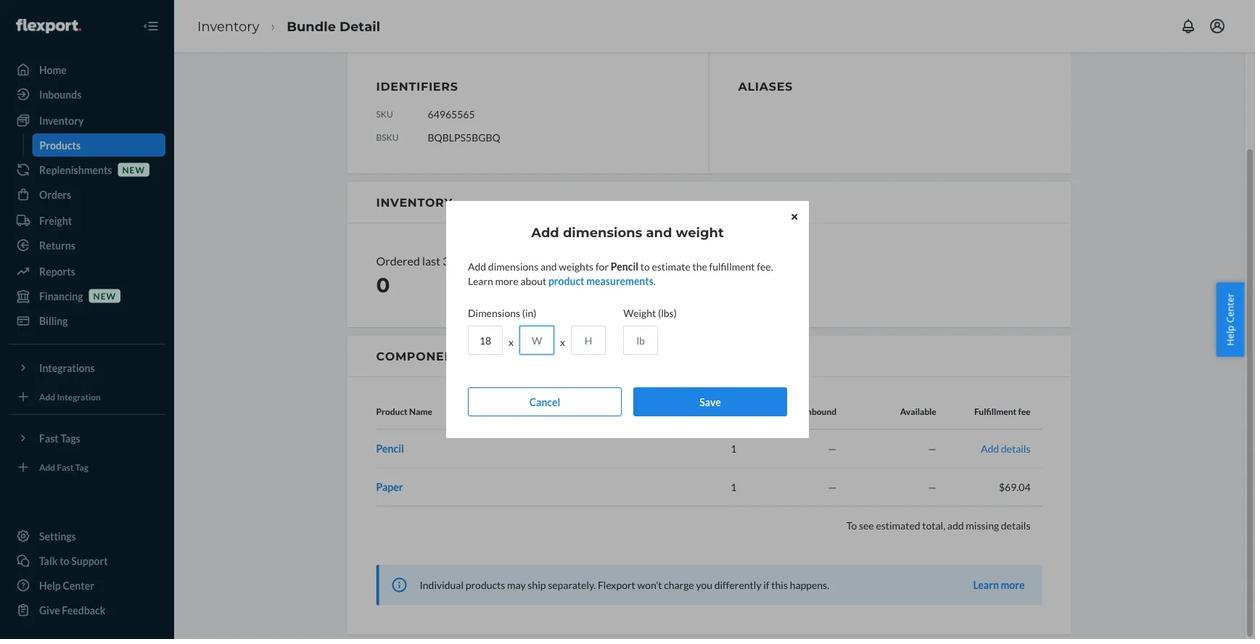 Task type: locate. For each thing, give the bounding box(es) containing it.
0 vertical spatial and
[[646, 224, 673, 240]]

add dimensions and weight
[[532, 224, 724, 240]]

1 horizontal spatial and
[[646, 224, 673, 240]]

save
[[700, 396, 721, 408]]

dimensions
[[563, 224, 643, 240], [488, 260, 539, 273]]

add up add dimensions and weights for pencil
[[532, 224, 560, 240]]

and
[[646, 224, 673, 240], [541, 260, 557, 273]]

1 vertical spatial add
[[468, 260, 486, 273]]

dimensions for add dimensions and weights for pencil
[[488, 260, 539, 273]]

0 vertical spatial dimensions
[[563, 224, 643, 240]]

and up estimate
[[646, 224, 673, 240]]

pencil
[[611, 260, 639, 273]]

save button
[[634, 388, 788, 417]]

lb number field
[[624, 326, 658, 355]]

for
[[596, 260, 609, 273]]

x right w number field
[[560, 336, 566, 348]]

weight
[[624, 307, 656, 319]]

0 vertical spatial add
[[532, 224, 560, 240]]

and for weight
[[646, 224, 673, 240]]

add dimensions and weights for pencil
[[468, 260, 639, 273]]

weight (lbs)
[[624, 307, 677, 319]]

add
[[532, 224, 560, 240], [468, 260, 486, 273]]

product measurements .
[[549, 275, 656, 287]]

0 horizontal spatial x
[[509, 336, 514, 348]]

0 horizontal spatial and
[[541, 260, 557, 273]]

L number field
[[468, 326, 503, 355]]

dimensions up for
[[563, 224, 643, 240]]

.
[[654, 275, 656, 287]]

to
[[641, 260, 650, 273]]

1 horizontal spatial add
[[532, 224, 560, 240]]

1 horizontal spatial dimensions
[[563, 224, 643, 240]]

add dimensions and weight dialog
[[446, 201, 809, 438]]

add up learn
[[468, 260, 486, 273]]

add for add dimensions and weights for pencil
[[468, 260, 486, 273]]

x
[[509, 336, 514, 348], [560, 336, 566, 348]]

fulfillment
[[710, 260, 755, 273]]

weight
[[676, 224, 724, 240]]

0 horizontal spatial dimensions
[[488, 260, 539, 273]]

dimensions up 'more'
[[488, 260, 539, 273]]

x left w number field
[[509, 336, 514, 348]]

product measurements link
[[549, 275, 654, 287]]

1 vertical spatial dimensions
[[488, 260, 539, 273]]

1 vertical spatial and
[[541, 260, 557, 273]]

1 horizontal spatial x
[[560, 336, 566, 348]]

0 horizontal spatial add
[[468, 260, 486, 273]]

and up about
[[541, 260, 557, 273]]

cancel button
[[468, 388, 622, 417]]

help center button
[[1217, 282, 1245, 357]]

dimensions (in)
[[468, 307, 537, 319]]

the
[[693, 260, 708, 273]]



Task type: describe. For each thing, give the bounding box(es) containing it.
help center
[[1224, 293, 1237, 346]]

H number field
[[571, 326, 606, 355]]

learn
[[468, 275, 493, 287]]

dimensions
[[468, 307, 520, 319]]

weights
[[559, 260, 594, 273]]

center
[[1224, 293, 1237, 323]]

dimensions for add dimensions and weight
[[563, 224, 643, 240]]

and for weights
[[541, 260, 557, 273]]

(lbs)
[[658, 307, 677, 319]]

more
[[495, 275, 519, 287]]

measurements
[[587, 275, 654, 287]]

2 x from the left
[[560, 336, 566, 348]]

product
[[549, 275, 585, 287]]

about
[[521, 275, 547, 287]]

W number field
[[520, 326, 555, 355]]

cancel
[[530, 396, 561, 408]]

help
[[1224, 326, 1237, 346]]

1 x from the left
[[509, 336, 514, 348]]

fee.
[[757, 260, 774, 273]]

add for add dimensions and weight
[[532, 224, 560, 240]]

(in)
[[522, 307, 537, 319]]

estimate
[[652, 260, 691, 273]]

close image
[[792, 213, 798, 221]]

to estimate the fulfillment fee. learn more about
[[468, 260, 774, 287]]



Task type: vqa. For each thing, say whether or not it's contained in the screenshot.
'Add' corresponding to Add dimensions and weights for Pencil
yes



